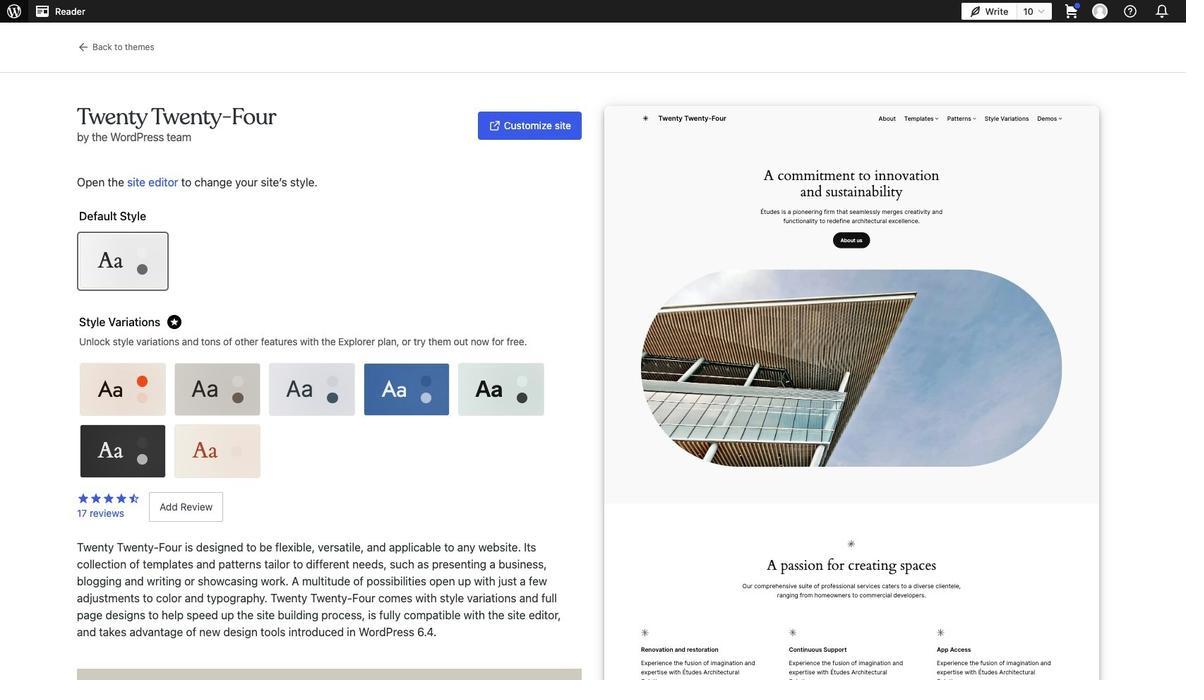 Task type: locate. For each thing, give the bounding box(es) containing it.
my profile image
[[1093, 4, 1108, 19]]

main content
[[0, 23, 1186, 680]]

help image
[[1122, 3, 1139, 20]]



Task type: vqa. For each thing, say whether or not it's contained in the screenshot.
domain search filters tooltip
no



Task type: describe. For each thing, give the bounding box(es) containing it.
manage your sites image
[[6, 3, 23, 20]]

my shopping cart image
[[1064, 3, 1081, 20]]

manage your notifications image
[[1153, 1, 1172, 21]]



